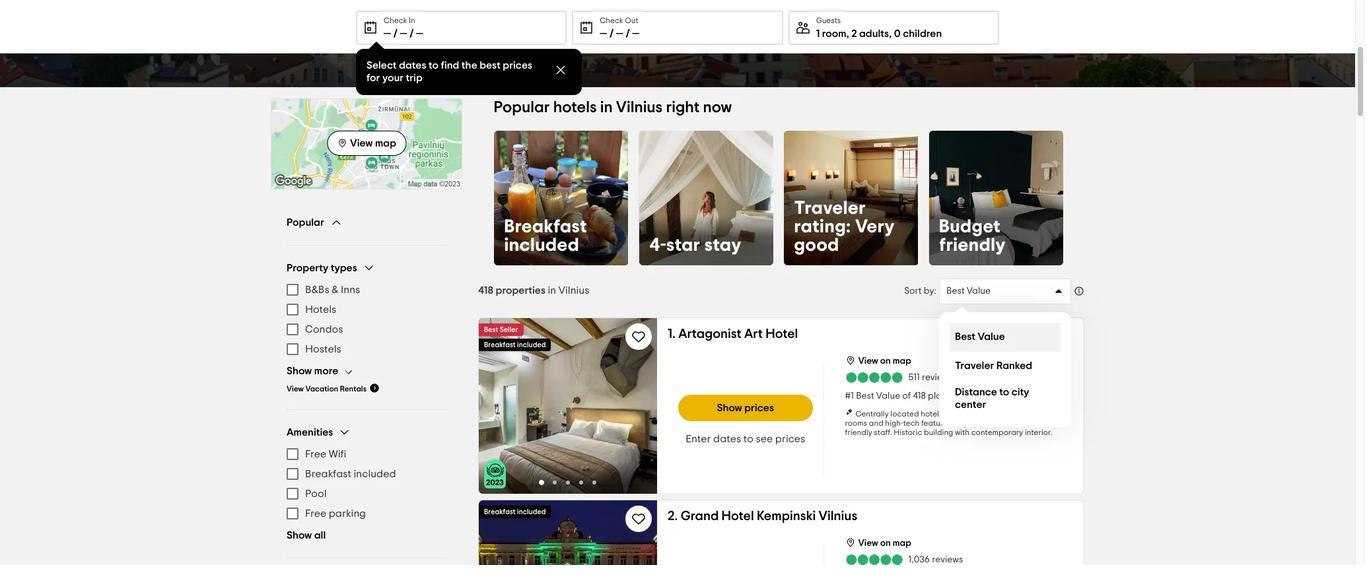 Task type: locate. For each thing, give the bounding box(es) containing it.
/
[[393, 28, 398, 39], [409, 28, 414, 39], [609, 28, 614, 39], [626, 28, 630, 39]]

2 vertical spatial value
[[876, 391, 900, 401]]

418 left properties
[[478, 285, 493, 296]]

1 horizontal spatial popular
[[494, 100, 550, 116]]

check for check out — / — / —
[[600, 17, 623, 24]]

0 horizontal spatial friendly
[[845, 428, 872, 436]]

best value inside best value popup button
[[946, 286, 991, 296]]

view on map up 5.0 of 5 bubbles. 511 reviews element
[[858, 356, 911, 366]]

traveler
[[795, 199, 866, 218], [955, 361, 994, 371]]

1 vertical spatial map
[[893, 356, 911, 366]]

in left old
[[941, 410, 947, 418]]

view on map up 5.0 of 5 bubbles. 1,036 reviews element
[[858, 539, 911, 548]]

children
[[903, 28, 942, 39]]

best right '#'
[[856, 391, 874, 401]]

show left more
[[287, 366, 312, 376]]

1 vertical spatial prices
[[745, 403, 774, 413]]

check for check in — / — / —
[[384, 17, 407, 24]]

0 vertical spatial dates
[[399, 60, 426, 71]]

breakfast down 2023 link
[[484, 508, 516, 516]]

show inside 'button'
[[717, 403, 742, 413]]

1 vertical spatial dates
[[713, 434, 741, 444]]

,
[[847, 28, 849, 39], [889, 28, 892, 39]]

1 up rooms
[[851, 391, 854, 401]]

0 vertical spatial popular
[[494, 100, 550, 116]]

included
[[505, 236, 580, 255], [517, 341, 546, 348], [354, 469, 396, 480], [517, 508, 546, 516]]

value up traveler ranked
[[978, 332, 1005, 342]]

1 — from the left
[[384, 28, 391, 39]]

0 horizontal spatial check
[[384, 17, 407, 24]]

artagonist
[[678, 327, 742, 340]]

1 for best
[[851, 391, 854, 401]]

1 check from the left
[[384, 17, 407, 24]]

2 — from the left
[[400, 28, 407, 39]]

418 properties in vilnius
[[478, 285, 590, 296]]

exterior image
[[479, 500, 657, 565]]

1 and from the left
[[869, 419, 884, 427]]

1 horizontal spatial traveler
[[955, 361, 994, 371]]

popular hotels in vilnius right now
[[494, 100, 732, 116]]

0 vertical spatial best value
[[946, 286, 991, 296]]

free down pool
[[305, 509, 326, 519]]

your
[[382, 73, 404, 83]]

value inside list box
[[978, 332, 1005, 342]]

hostels
[[305, 344, 341, 355]]

0 horizontal spatial 1
[[816, 28, 820, 39]]

show more button
[[287, 365, 359, 378]]

to
[[429, 60, 439, 71], [999, 387, 1009, 397], [959, 391, 968, 401], [744, 434, 754, 444]]

2 vertical spatial map
[[893, 539, 911, 548]]

prices inside "select dates to find the best prices for your trip"
[[503, 60, 532, 71]]

more
[[314, 366, 338, 376]]

1 vertical spatial on
[[880, 539, 891, 548]]

menu for amenities
[[287, 445, 446, 524]]

best
[[480, 60, 501, 71]]

2 free from the top
[[305, 509, 326, 519]]

with
[[981, 410, 996, 418], [955, 428, 970, 436]]

best inside best seller button
[[484, 326, 498, 333]]

with up praised at the right bottom of page
[[981, 410, 996, 418]]

map up 5.0 of 5 bubbles. 1,036 reviews element
[[893, 539, 911, 548]]

1 on from the top
[[880, 356, 891, 366]]

check out — / — / —
[[600, 17, 640, 39]]

map
[[375, 138, 396, 148], [893, 356, 911, 366], [893, 539, 911, 548]]

0 vertical spatial 1
[[816, 28, 820, 39]]

popular for popular
[[287, 217, 324, 228]]

to up town
[[959, 391, 968, 401]]

418
[[478, 285, 493, 296], [913, 391, 926, 401]]

1,036 reviews
[[908, 555, 963, 565]]

and down centrally
[[869, 419, 884, 427]]

511 reviews button
[[845, 371, 953, 384]]

, left 0
[[889, 28, 892, 39]]

1 vertical spatial best value
[[955, 332, 1005, 342]]

1 inside guests 1 room , 2 adults , 0 children
[[816, 28, 820, 39]]

on up 5.0 of 5 bubbles. 511 reviews element
[[880, 356, 891, 366]]

3 — from the left
[[416, 28, 423, 39]]

enter dates to see prices
[[686, 434, 805, 444]]

view map button
[[327, 131, 406, 156]]

show inside dropdown button
[[287, 366, 312, 376]]

distance
[[955, 387, 997, 397]]

centrally located hotel in old town with modern, spacious rooms and high-tech features. highly praised showers and friendly staff. historic building with contemporary interior.
[[845, 410, 1062, 436]]

0 horizontal spatial 418
[[478, 285, 493, 296]]

budget friendly link
[[929, 131, 1063, 265]]

1 vertical spatial view on map button
[[845, 535, 911, 549]]

&
[[332, 285, 339, 295]]

map for 1,036
[[893, 539, 911, 548]]

, left 2
[[847, 28, 849, 39]]

0 horizontal spatial dates
[[399, 60, 426, 71]]

in
[[601, 100, 613, 116], [548, 285, 556, 296], [989, 391, 997, 401], [941, 410, 947, 418]]

best left seller
[[484, 326, 498, 333]]

2023 link
[[484, 459, 506, 488]]

1 vertical spatial 418
[[913, 391, 926, 401]]

dates up trip
[[399, 60, 426, 71]]

show
[[287, 366, 312, 376], [717, 403, 742, 413], [287, 530, 312, 541]]

0 vertical spatial menu
[[287, 280, 446, 359]]

all
[[314, 530, 326, 541]]

popular down best
[[494, 100, 550, 116]]

4 / from the left
[[626, 28, 630, 39]]

prices inside 'button'
[[745, 403, 774, 413]]

traveler rating: very good link
[[784, 131, 918, 265]]

# 1 best value of 418 places to stay in vilnius
[[845, 391, 1026, 401]]

to left see
[[744, 434, 754, 444]]

1 horizontal spatial hotel
[[766, 327, 798, 340]]

pool
[[305, 489, 327, 499]]

stay right the star
[[705, 236, 742, 255]]

best value right by:
[[946, 286, 991, 296]]

reviews
[[922, 373, 953, 382], [932, 555, 963, 565]]

hotel right art
[[766, 327, 798, 340]]

2 on from the top
[[880, 539, 891, 548]]

1 horizontal spatial ,
[[889, 28, 892, 39]]

vilnius up modern,
[[999, 391, 1026, 401]]

save to a trip image
[[631, 511, 647, 527]]

popular for popular hotels in vilnius right now
[[494, 100, 550, 116]]

1 , from the left
[[847, 28, 849, 39]]

1 horizontal spatial 1
[[851, 391, 854, 401]]

2 menu from the top
[[287, 445, 446, 524]]

check left in
[[384, 17, 407, 24]]

staff.
[[874, 428, 892, 436]]

map up 5.0 of 5 bubbles. 511 reviews element
[[893, 356, 911, 366]]

vilnius
[[616, 100, 663, 116], [559, 285, 590, 296], [999, 391, 1026, 401], [819, 510, 857, 523]]

—
[[384, 28, 391, 39], [400, 28, 407, 39], [416, 28, 423, 39], [600, 28, 607, 39], [616, 28, 623, 39], [632, 28, 640, 39]]

traveler for rating:
[[795, 199, 866, 218]]

traveler up distance
[[955, 361, 994, 371]]

prices up see
[[745, 403, 774, 413]]

value for best value popup button
[[967, 286, 991, 296]]

511 reviews link
[[845, 371, 953, 384]]

0 horizontal spatial traveler
[[795, 199, 866, 218]]

1 horizontal spatial dates
[[713, 434, 741, 444]]

5.0 of 5 bubbles. 1,036 reviews element
[[845, 553, 963, 565]]

now
[[703, 100, 732, 116]]

map down your
[[375, 138, 396, 148]]

0 horizontal spatial stay
[[705, 236, 742, 255]]

0 horizontal spatial ,
[[847, 28, 849, 39]]

show up enter dates to see prices
[[717, 403, 742, 413]]

on
[[880, 356, 891, 366], [880, 539, 891, 548]]

group containing amenities
[[287, 426, 446, 542]]

right
[[666, 100, 700, 116]]

1 vertical spatial show
[[717, 403, 742, 413]]

0 vertical spatial prices
[[503, 60, 532, 71]]

free left wifi
[[305, 449, 326, 460]]

1 horizontal spatial and
[[1041, 419, 1055, 427]]

dates for select
[[399, 60, 426, 71]]

view on map for 1,036
[[858, 539, 911, 548]]

value
[[967, 286, 991, 296], [978, 332, 1005, 342], [876, 391, 900, 401]]

2 group from the top
[[287, 426, 446, 542]]

1 vertical spatial hotel
[[722, 510, 754, 523]]

1 vertical spatial 1
[[851, 391, 854, 401]]

vilnius right kempinski
[[819, 510, 857, 523]]

view on map button up 5.0 of 5 bubbles. 1,036 reviews element
[[845, 535, 911, 549]]

check inside check in — / — / —
[[384, 17, 407, 24]]

1 horizontal spatial check
[[600, 17, 623, 24]]

menu
[[287, 280, 446, 359], [287, 445, 446, 524]]

stay up town
[[970, 391, 987, 401]]

0 vertical spatial show
[[287, 366, 312, 376]]

view on map button up 5.0 of 5 bubbles. 511 reviews element
[[845, 352, 911, 367]]

view inside 'group'
[[287, 385, 304, 393]]

hotel
[[921, 410, 939, 418]]

friendly down rooms
[[845, 428, 872, 436]]

1 view on map button from the top
[[845, 352, 911, 367]]

star
[[667, 236, 701, 255]]

building
[[924, 428, 953, 436]]

to left find on the top left of the page
[[429, 60, 439, 71]]

0 horizontal spatial and
[[869, 419, 884, 427]]

1
[[816, 28, 820, 39], [851, 391, 854, 401]]

1 horizontal spatial prices
[[745, 403, 774, 413]]

show all
[[287, 530, 326, 541]]

418 right the of
[[913, 391, 926, 401]]

0 vertical spatial free
[[305, 449, 326, 460]]

3 / from the left
[[609, 28, 614, 39]]

breakfast down the "best seller"
[[484, 341, 516, 348]]

to left city
[[999, 387, 1009, 397]]

group
[[287, 262, 446, 394], [287, 426, 446, 542]]

2. grand hotel kempinski vilnius
[[668, 510, 857, 523]]

popular up property
[[287, 217, 324, 228]]

5.0 of 5 bubbles. 511 reviews element
[[845, 371, 953, 384]]

find
[[441, 60, 459, 71]]

1 free from the top
[[305, 449, 326, 460]]

show inside button
[[287, 530, 312, 541]]

see
[[756, 434, 773, 444]]

2 horizontal spatial prices
[[775, 434, 805, 444]]

0
[[894, 28, 901, 39]]

sort
[[904, 286, 922, 296]]

0 vertical spatial reviews
[[922, 373, 953, 382]]

value left the of
[[876, 391, 900, 401]]

reviews right 1,036 on the bottom of page
[[932, 555, 963, 565]]

reviews for 1,036 reviews
[[932, 555, 963, 565]]

menu containing b&bs & inns
[[287, 280, 446, 359]]

dates inside "select dates to find the best prices for your trip"
[[399, 60, 426, 71]]

best inside best value popup button
[[946, 286, 965, 296]]

2 view on map button from the top
[[845, 535, 911, 549]]

guests 1 room , 2 adults , 0 children
[[816, 17, 942, 39]]

to inside distance to city center
[[999, 387, 1009, 397]]

show left all
[[287, 530, 312, 541]]

stay
[[705, 236, 742, 255], [970, 391, 987, 401]]

1 horizontal spatial stay
[[970, 391, 987, 401]]

2
[[851, 28, 857, 39]]

prices right best
[[503, 60, 532, 71]]

2 check from the left
[[600, 17, 623, 24]]

1 vertical spatial popular
[[287, 217, 324, 228]]

0 vertical spatial map
[[375, 138, 396, 148]]

1 menu from the top
[[287, 280, 446, 359]]

1 vertical spatial group
[[287, 426, 446, 542]]

check inside check out — / — / —
[[600, 17, 623, 24]]

1 vertical spatial menu
[[287, 445, 446, 524]]

old
[[949, 410, 961, 418]]

0 vertical spatial on
[[880, 356, 891, 366]]

free
[[305, 449, 326, 460], [305, 509, 326, 519]]

for
[[367, 73, 380, 83]]

traveler up good
[[795, 199, 866, 218]]

0 vertical spatial group
[[287, 262, 446, 394]]

reviews up # 1 best value of 418 places to stay in vilnius
[[922, 373, 953, 382]]

show for show more
[[287, 366, 312, 376]]

dates
[[399, 60, 426, 71], [713, 434, 741, 444]]

menu containing free wifi
[[287, 445, 446, 524]]

0 vertical spatial traveler
[[795, 199, 866, 218]]

2 , from the left
[[889, 28, 892, 39]]

1 vertical spatial traveler
[[955, 361, 994, 371]]

1 view on map from the top
[[858, 356, 911, 366]]

1 vertical spatial view on map
[[858, 539, 911, 548]]

0 horizontal spatial with
[[955, 428, 970, 436]]

list box
[[939, 312, 1071, 427]]

1 vertical spatial free
[[305, 509, 326, 519]]

traveler inside traveler rating: very good
[[795, 199, 866, 218]]

0 vertical spatial with
[[981, 410, 996, 418]]

on for 1,036 reviews
[[880, 539, 891, 548]]

1. artagonist art hotel
[[668, 327, 798, 340]]

best up traveler ranked
[[955, 332, 976, 342]]

1 vertical spatial value
[[978, 332, 1005, 342]]

and down spacious
[[1041, 419, 1055, 427]]

friendly up best value popup button
[[940, 236, 1006, 255]]

view on map button
[[845, 352, 911, 367], [845, 535, 911, 549]]

1 group from the top
[[287, 262, 446, 394]]

breakfast included down seller
[[484, 341, 546, 348]]

included inside menu
[[354, 469, 396, 480]]

view vacation rentals
[[287, 385, 367, 393]]

breakfast included down 2023 link
[[484, 508, 546, 516]]

reviews inside button
[[922, 373, 953, 382]]

view inside button
[[350, 138, 373, 148]]

breakfast up 418 properties in vilnius at the left
[[505, 218, 588, 236]]

hotel right grand
[[722, 510, 754, 523]]

check left out
[[600, 17, 623, 24]]

1 horizontal spatial 418
[[913, 391, 926, 401]]

2 view on map from the top
[[858, 539, 911, 548]]

vacation
[[305, 385, 338, 393]]

center
[[955, 399, 986, 410]]

on up 5.0 of 5 bubbles. 1,036 reviews element
[[880, 539, 891, 548]]

group containing property types
[[287, 262, 446, 394]]

0 vertical spatial view on map button
[[845, 352, 911, 367]]

dates right enter
[[713, 434, 741, 444]]

with down highly
[[955, 428, 970, 436]]

1 left room
[[816, 28, 820, 39]]

view map
[[350, 138, 396, 148]]

prices right see
[[775, 434, 805, 444]]

value inside popup button
[[967, 286, 991, 296]]

0 vertical spatial value
[[967, 286, 991, 296]]

2 vertical spatial show
[[287, 530, 312, 541]]

best right by:
[[946, 286, 965, 296]]

included inside breakfast included
[[505, 236, 580, 255]]

close image
[[554, 63, 567, 77]]

breakfast included up 418 properties in vilnius at the left
[[505, 218, 588, 255]]

1 vertical spatial friendly
[[845, 428, 872, 436]]

reviews inside "link"
[[932, 555, 963, 565]]

breakfast down free wifi
[[305, 469, 351, 480]]

very
[[856, 218, 895, 236]]

0 horizontal spatial popular
[[287, 217, 324, 228]]

best value button
[[939, 278, 1071, 304]]

0 vertical spatial hotel
[[766, 327, 798, 340]]

0 vertical spatial view on map
[[858, 356, 911, 366]]

value right by:
[[967, 286, 991, 296]]

showers
[[1010, 419, 1039, 427]]

b&bs
[[305, 285, 329, 295]]

2 and from the left
[[1041, 419, 1055, 427]]

0 horizontal spatial prices
[[503, 60, 532, 71]]

1 vertical spatial reviews
[[932, 555, 963, 565]]

best value up traveler ranked
[[955, 332, 1005, 342]]

best value
[[946, 286, 991, 296], [955, 332, 1005, 342]]

1 horizontal spatial friendly
[[940, 236, 1006, 255]]

in right hotels
[[601, 100, 613, 116]]



Task type: describe. For each thing, give the bounding box(es) containing it.
in right properties
[[548, 285, 556, 296]]

features.
[[921, 419, 953, 427]]

enter
[[686, 434, 711, 444]]

check in — / — / —
[[384, 17, 423, 39]]

the
[[462, 60, 477, 71]]

adults
[[859, 28, 889, 39]]

spacious
[[1030, 410, 1062, 418]]

b&bs & inns
[[305, 285, 360, 295]]

1 for room
[[816, 28, 820, 39]]

map for 511
[[893, 356, 911, 366]]

high-
[[885, 419, 903, 427]]

value for list box containing best value
[[978, 332, 1005, 342]]

distance to city center
[[955, 387, 1029, 410]]

places
[[928, 391, 957, 401]]

0 vertical spatial 418
[[478, 285, 493, 296]]

best seller
[[484, 326, 518, 333]]

menu for property types
[[287, 280, 446, 359]]

1 / from the left
[[393, 28, 398, 39]]

budget friendly
[[940, 218, 1006, 255]]

1 vertical spatial breakfast included link
[[479, 500, 551, 518]]

traveler ranked
[[955, 361, 1032, 371]]

1 vertical spatial stay
[[970, 391, 987, 401]]

seller
[[500, 326, 518, 333]]

show prices button
[[678, 395, 813, 421]]

of
[[902, 391, 911, 401]]

0 vertical spatial stay
[[705, 236, 742, 255]]

1,036 reviews button
[[845, 553, 963, 565]]

6 — from the left
[[632, 28, 640, 39]]

free for free parking
[[305, 509, 326, 519]]

save to a trip image
[[631, 329, 647, 344]]

hotels
[[554, 100, 597, 116]]

to inside "select dates to find the best prices for your trip"
[[429, 60, 439, 71]]

grand
[[681, 510, 719, 523]]

budget
[[940, 218, 1001, 236]]

highly
[[955, 419, 978, 427]]

select dates to find the best prices for your trip
[[367, 60, 532, 83]]

trip
[[406, 73, 423, 83]]

friendly inside centrally located hotel in old town with modern, spacious rooms and high-tech features. highly praised showers and friendly staff. historic building with contemporary interior.
[[845, 428, 872, 436]]

standard image
[[479, 318, 657, 494]]

properties
[[496, 285, 546, 296]]

parking
[[329, 509, 366, 519]]

historic
[[894, 428, 922, 436]]

#
[[845, 391, 851, 401]]

1 vertical spatial with
[[955, 428, 970, 436]]

show for show all
[[287, 530, 312, 541]]

vilnius left 'right' in the top of the page
[[616, 100, 663, 116]]

4-
[[650, 236, 667, 255]]

rating:
[[795, 218, 851, 236]]

amenities
[[287, 427, 333, 438]]

by:
[[924, 286, 937, 296]]

free wifi
[[305, 449, 346, 460]]

2.
[[668, 510, 678, 523]]

view on map for 511
[[858, 356, 911, 366]]

located
[[891, 410, 919, 418]]

hotels
[[305, 304, 336, 315]]

511
[[908, 373, 920, 382]]

1,036
[[908, 555, 930, 565]]

4-star stay
[[650, 236, 742, 255]]

0 vertical spatial friendly
[[940, 236, 1006, 255]]

contemporary
[[971, 428, 1023, 436]]

4-star stay link
[[639, 131, 773, 265]]

in right center
[[989, 391, 997, 401]]

in inside centrally located hotel in old town with modern, spacious rooms and high-tech features. highly praised showers and friendly staff. historic building with contemporary interior.
[[941, 410, 947, 418]]

view on map button for 1,036 reviews
[[845, 535, 911, 549]]

praised
[[980, 419, 1008, 427]]

show more
[[287, 366, 338, 376]]

list box containing best value
[[939, 312, 1071, 427]]

0 vertical spatial breakfast included link
[[494, 131, 628, 265]]

4 — from the left
[[600, 28, 607, 39]]

free for free wifi
[[305, 449, 326, 460]]

centrally
[[856, 410, 889, 418]]

ranked
[[997, 361, 1032, 371]]

out
[[625, 17, 638, 24]]

city
[[1012, 387, 1029, 397]]

kempinski
[[757, 510, 816, 523]]

511 reviews
[[908, 373, 953, 382]]

sort by:
[[904, 286, 937, 296]]

show prices
[[717, 403, 774, 413]]

show all button
[[287, 529, 326, 542]]

2 vertical spatial prices
[[775, 434, 805, 444]]

traveler for ranked
[[955, 361, 994, 371]]

2 / from the left
[[409, 28, 414, 39]]

town
[[962, 410, 980, 418]]

breakfast included down wifi
[[305, 469, 396, 480]]

5 — from the left
[[616, 28, 623, 39]]

good
[[795, 236, 840, 255]]

0 horizontal spatial hotel
[[722, 510, 754, 523]]

in
[[409, 17, 415, 24]]

view on map button for 511 reviews
[[845, 352, 911, 367]]

1 horizontal spatial with
[[981, 410, 996, 418]]

carousel of images figure
[[479, 318, 657, 494]]

1.
[[668, 327, 676, 340]]

interior.
[[1025, 428, 1053, 436]]

map inside button
[[375, 138, 396, 148]]

free parking
[[305, 509, 366, 519]]

rooms
[[845, 419, 867, 427]]

inns
[[341, 285, 360, 295]]

view vacation rentals link
[[287, 383, 380, 394]]

dates for enter
[[713, 434, 741, 444]]

show for show prices
[[717, 403, 742, 413]]

1,036 reviews link
[[845, 553, 963, 565]]

condos
[[305, 324, 343, 335]]

rentals
[[340, 385, 367, 393]]

on for 511 reviews
[[880, 356, 891, 366]]

property
[[287, 263, 328, 273]]

room
[[822, 28, 847, 39]]

wifi
[[329, 449, 346, 460]]

reviews for 511 reviews
[[922, 373, 953, 382]]

vilnius right properties
[[559, 285, 590, 296]]

guests
[[816, 17, 841, 24]]

tech
[[903, 419, 920, 427]]



Task type: vqa. For each thing, say whether or not it's contained in the screenshot.
Joined
no



